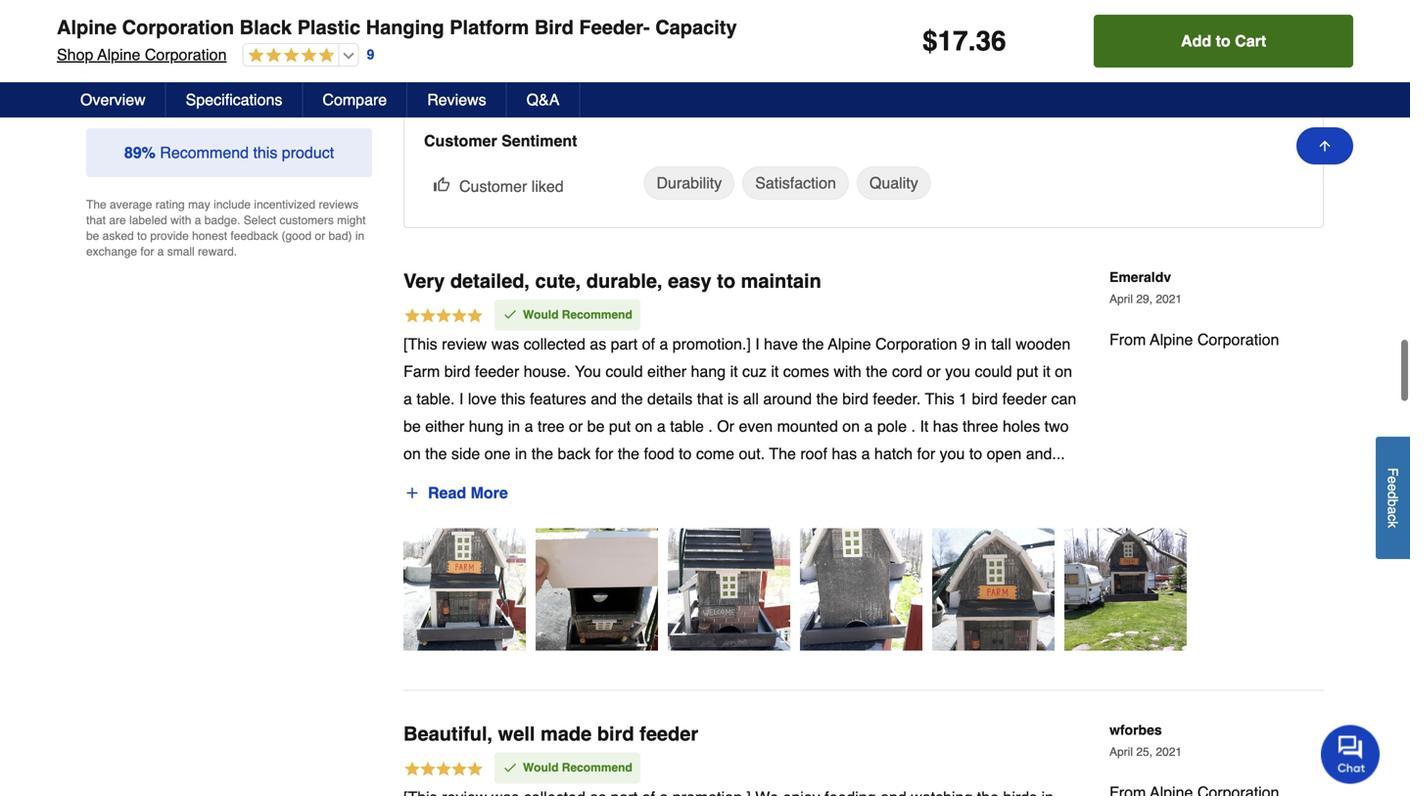 Task type: vqa. For each thing, say whether or not it's contained in the screenshot.
50-ft Silver Steel Cable Hardware Kit
no



Task type: describe. For each thing, give the bounding box(es) containing it.
beautiful,
[[403, 723, 493, 745]]

april for beautiful, well made bird feeder
[[1110, 745, 1133, 759]]

roof
[[800, 445, 827, 463]]

a left pole
[[864, 417, 873, 435]]

the up comes
[[802, 335, 824, 353]]

a down 'provide'
[[157, 245, 164, 259]]

https://photos us.bazaarvoice.com/photo/2/cghvdg86ywxwaw5l/45206d6f cb34 50cb ab6a 3ab99be298fe image
[[403, 529, 526, 651]]

three
[[963, 417, 998, 435]]

2 horizontal spatial .
[[968, 25, 976, 57]]

q&a
[[527, 91, 560, 109]]

0 vertical spatial recommend
[[160, 143, 249, 162]]

select
[[244, 213, 276, 227]]

mounted
[[777, 417, 838, 435]]

and...
[[1026, 445, 1065, 463]]

would for cute,
[[523, 308, 559, 322]]

out.
[[739, 445, 765, 463]]

89
[[124, 143, 142, 162]]

quality button
[[857, 166, 931, 200]]

3 it from the left
[[1043, 363, 1051, 381]]

beautiful, well made bird feeder
[[403, 723, 698, 745]]

q&a button
[[507, 82, 580, 118]]

1 horizontal spatial be
[[403, 417, 421, 435]]

was
[[491, 335, 519, 353]]

add
[[1181, 32, 1212, 50]]

the left food
[[618, 445, 640, 463]]

feedback
[[231, 229, 278, 243]]

would recommend for cute,
[[523, 308, 632, 322]]

cuz
[[742, 363, 767, 381]]

reviews
[[427, 91, 486, 109]]

read more
[[428, 484, 508, 502]]

the average rating may include incentivized reviews that are labeled with a badge. select customers might be asked to provide honest feedback (good or bad) in exchange for a small reward.
[[86, 198, 366, 259]]

table
[[670, 417, 704, 435]]

would for made
[[523, 761, 559, 775]]

0 horizontal spatial .
[[708, 417, 713, 435]]

open
[[987, 445, 1022, 463]]

with inside "the average rating may include incentivized reviews that are labeled with a badge. select customers might be asked to provide honest feedback (good or bad) in exchange for a small reward."
[[170, 213, 191, 227]]

very
[[403, 270, 445, 292]]

would recommend for made
[[523, 761, 632, 775]]

bird
[[535, 16, 574, 39]]

well
[[498, 723, 535, 745]]

the left side
[[425, 445, 447, 463]]

2 could from the left
[[975, 363, 1012, 381]]

labeled
[[129, 213, 167, 227]]

the inside "the average rating may include incentivized reviews that are labeled with a badge. select customers might be asked to provide honest feedback (good or bad) in exchange for a small reward."
[[86, 198, 106, 212]]

this
[[925, 390, 955, 408]]

product
[[282, 143, 334, 162]]

checkmark image for well
[[502, 760, 518, 775]]

that inside "the average rating may include incentivized reviews that are labeled with a badge. select customers might be asked to provide honest feedback (good or bad) in exchange for a small reward."
[[86, 213, 106, 227]]

bird right 1
[[972, 390, 998, 408]]

bird right made
[[597, 723, 634, 745]]

checkmark image for detailed,
[[502, 307, 518, 322]]

emeraldv
[[1110, 269, 1171, 285]]

alpine up shop
[[57, 16, 117, 39]]

f e e d b a c k
[[1385, 468, 1401, 528]]

customer for customer liked
[[459, 177, 527, 195]]

that inside the '[this review was collected as part of a promotion.] i have the alpine corporation 9 in tall wooden farm bird feeder house. you could either hang it cuz it comes with the cord or you could put it on a table. i love this features and the details that is all around the bird feeder. this 1 bird feeder  can be either hung in a tree  or be put on a table .  or even mounted on a pole . it has three holes two on the side one in the back for the food to come out. the roof has a hatch for you to  open and...'
[[697, 390, 723, 408]]

reward.
[[198, 245, 237, 259]]

add to cart button
[[1094, 15, 1353, 68]]

1
[[959, 390, 968, 408]]

customers
[[280, 213, 334, 227]]

17
[[938, 25, 968, 57]]

on left pole
[[842, 417, 860, 435]]

might
[[337, 213, 366, 227]]

the inside the '[this review was collected as part of a promotion.] i have the alpine corporation 9 in tall wooden farm bird feeder house. you could either hang it cuz it comes with the cord or you could put it on a table. i love this features and the details that is all around the bird feeder. this 1 bird feeder  can be either hung in a tree  or be put on a table .  or even mounted on a pole . it has three holes two on the side one in the back for the food to come out. the roof has a hatch for you to  open and...'
[[769, 445, 796, 463]]

durability
[[657, 174, 722, 192]]

0 horizontal spatial this
[[253, 143, 277, 162]]

more
[[471, 484, 508, 502]]

you
[[575, 363, 601, 381]]

https://photos us.bazaarvoice.com/photo/2/cghvdg86ywxwaw5l/c54f79b4 b3a0 59db a76c 6e581406f691 image
[[800, 529, 922, 651]]

comes
[[783, 363, 829, 381]]

1 horizontal spatial .
[[911, 417, 916, 435]]

feeder-
[[579, 16, 650, 39]]

small
[[167, 245, 195, 259]]

shop
[[57, 46, 93, 64]]

specifications button
[[166, 82, 303, 118]]

badge.
[[204, 213, 240, 227]]

corporation inside the '[this review was collected as part of a promotion.] i have the alpine corporation 9 in tall wooden farm bird feeder house. you could either hang it cuz it comes with the cord or you could put it on a table. i love this features and the details that is all around the bird feeder. this 1 bird feeder  can be either hung in a tree  or be put on a table .  or even mounted on a pole . it has three holes two on the side one in the back for the food to come out. the roof has a hatch for you to  open and...'
[[876, 335, 957, 353]]

%
[[142, 143, 156, 162]]

to right food
[[679, 445, 692, 463]]

recommend for very detailed,  cute, durable,  easy to maintain
[[562, 308, 632, 322]]

from
[[1110, 331, 1146, 349]]

of
[[642, 335, 655, 353]]

to inside button
[[1216, 32, 1231, 50]]

0 horizontal spatial either
[[425, 417, 464, 435]]

sentiment
[[502, 132, 577, 150]]

a left tree
[[525, 417, 533, 435]]

f
[[1385, 468, 1401, 476]]

emeraldv april 29, 2021
[[1110, 269, 1182, 306]]

0 vertical spatial customer
[[417, 15, 490, 33]]

wooden
[[1016, 335, 1071, 353]]

shop alpine corporation
[[57, 46, 227, 64]]

for inside "the average rating may include incentivized reviews that are labeled with a badge. select customers might be asked to provide honest feedback (good or bad) in exchange for a small reward."
[[140, 245, 154, 259]]

s
[[548, 15, 557, 33]]

the up mounted
[[816, 390, 838, 408]]

provide
[[150, 229, 189, 243]]

9 inside the '[this review was collected as part of a promotion.] i have the alpine corporation 9 in tall wooden farm bird feeder house. you could either hang it cuz it comes with the cord or you could put it on a table. i love this features and the details that is all around the bird feeder. this 1 bird feeder  can be either hung in a tree  or be put on a table .  or even mounted on a pole . it has three holes two on the side one in the back for the food to come out. the roof has a hatch for you to  open and...'
[[962, 335, 970, 353]]

promotion.]
[[673, 335, 751, 353]]

incentivized
[[254, 198, 315, 212]]

a left table
[[657, 417, 666, 435]]

review for customer
[[494, 15, 548, 33]]

specifications
[[186, 91, 282, 109]]

k
[[1385, 521, 1401, 528]]

it
[[920, 417, 929, 435]]

customer for customer sentiment
[[424, 132, 497, 150]]

0 vertical spatial either
[[647, 363, 687, 381]]

arrow up image
[[1317, 138, 1333, 154]]

overview button
[[61, 82, 166, 118]]

to inside "the average rating may include incentivized reviews that are labeled with a badge. select customers might be asked to provide honest feedback (good or bad) in exchange for a small reward."
[[137, 229, 147, 243]]

features
[[530, 390, 586, 408]]

overview
[[80, 91, 146, 109]]

the down tree
[[532, 445, 553, 463]]

1 it from the left
[[730, 363, 738, 381]]

0 vertical spatial i
[[755, 335, 760, 353]]

or
[[717, 417, 734, 435]]

asked
[[103, 229, 134, 243]]

f e e d b a c k button
[[1376, 437, 1410, 559]]

average
[[110, 198, 152, 212]]

a down may
[[195, 213, 201, 227]]

read more button
[[403, 478, 509, 509]]

1 could from the left
[[606, 363, 643, 381]]



Task type: locate. For each thing, give the bounding box(es) containing it.
the right and
[[621, 390, 643, 408]]

this left "product"
[[253, 143, 277, 162]]

and
[[591, 390, 617, 408]]

capacity
[[655, 16, 737, 39]]

hanging
[[366, 16, 444, 39]]

1 vertical spatial either
[[425, 417, 464, 435]]

1 horizontal spatial could
[[975, 363, 1012, 381]]

1 vertical spatial 9
[[367, 47, 374, 62]]

customer liked
[[459, 177, 564, 195]]

alpine right shop
[[97, 46, 140, 64]]

a inside f e e d b a c k button
[[1385, 507, 1401, 514]]

would recommend down made
[[523, 761, 632, 775]]

1 horizontal spatial it
[[771, 363, 779, 381]]

2 vertical spatial or
[[569, 417, 583, 435]]

have
[[764, 335, 798, 353]]

tree
[[538, 417, 565, 435]]

bird
[[444, 363, 471, 381], [842, 390, 869, 408], [972, 390, 998, 408], [597, 723, 634, 745]]

1 horizontal spatial 9
[[403, 15, 412, 33]]

cart
[[1235, 32, 1266, 50]]

from alpine corporation
[[1110, 331, 1279, 349]]

5 stars image up the review
[[403, 307, 484, 328]]

can
[[1051, 390, 1076, 408]]

alpine
[[57, 16, 117, 39], [97, 46, 140, 64], [1150, 331, 1193, 349], [828, 335, 871, 353]]

or inside "the average rating may include incentivized reviews that are labeled with a badge. select customers might be asked to provide honest feedback (good or bad) in exchange for a small reward."
[[315, 229, 325, 243]]

a right 'of'
[[659, 335, 668, 353]]

put down and
[[609, 417, 631, 435]]

details
[[647, 390, 693, 408]]

2 checkmark image from the top
[[502, 760, 518, 775]]

for down 'provide'
[[140, 245, 154, 259]]

to down labeled
[[137, 229, 147, 243]]

2 2021 from the top
[[1156, 745, 1182, 759]]

black
[[240, 16, 292, 39]]

back
[[558, 445, 591, 463]]

compare
[[323, 91, 387, 109]]

https://photos us.bazaarvoice.com/photo/2/cghvdg86ywxwaw5l/d86532fa 00a8 5443 8e2b 29187d66d4cf image
[[1064, 529, 1187, 651]]

either
[[647, 363, 687, 381], [425, 417, 464, 435]]

checkmark image up was at the top left of page
[[502, 307, 518, 322]]

1 vertical spatial put
[[609, 417, 631, 435]]

0 horizontal spatial with
[[170, 213, 191, 227]]

it right cuz at the top of the page
[[771, 363, 779, 381]]

house.
[[524, 363, 571, 381]]

9 customer review s
[[403, 15, 557, 33]]

1 vertical spatial review
[[230, 61, 284, 79]]

1 horizontal spatial put
[[1017, 363, 1038, 381]]

1 vertical spatial or
[[927, 363, 941, 381]]

in inside "the average rating may include incentivized reviews that are labeled with a badge. select customers might be asked to provide honest feedback (good or bad) in exchange for a small reward."
[[355, 229, 364, 243]]

1 vertical spatial checkmark image
[[502, 760, 518, 775]]

1 vertical spatial 2021
[[1156, 745, 1182, 759]]

e up d
[[1385, 476, 1401, 484]]

https://photos us.bazaarvoice.com/photo/2/cghvdg86ywxwaw5l/1b5c9687 8047 5a47 a7a3 1da32d711f85 image
[[932, 529, 1055, 651]]

[this
[[403, 335, 437, 353]]

even
[[739, 417, 773, 435]]

0 vertical spatial you
[[945, 363, 970, 381]]

you
[[945, 363, 970, 381], [940, 445, 965, 463]]

1 april from the top
[[1110, 292, 1133, 306]]

thumb up image
[[434, 176, 449, 192]]

0 horizontal spatial be
[[86, 229, 99, 243]]

as
[[590, 335, 606, 353]]

2 vertical spatial customer
[[459, 177, 527, 195]]

april
[[1110, 292, 1133, 306], [1110, 745, 1133, 759]]

be down and
[[587, 417, 605, 435]]

25,
[[1136, 745, 1153, 759]]

may
[[188, 198, 210, 212]]

0 vertical spatial this
[[253, 143, 277, 162]]

to right easy
[[717, 270, 735, 292]]

0 horizontal spatial the
[[86, 198, 106, 212]]

part
[[611, 335, 638, 353]]

0 vertical spatial or
[[315, 229, 325, 243]]

this
[[253, 143, 277, 162], [501, 390, 525, 408]]

1 horizontal spatial i
[[755, 335, 760, 353]]

0 horizontal spatial or
[[315, 229, 325, 243]]

0 vertical spatial put
[[1017, 363, 1038, 381]]

0 vertical spatial that
[[86, 213, 106, 227]]

pole
[[877, 417, 907, 435]]

0 vertical spatial 9
[[403, 15, 412, 33]]

in right hung
[[508, 417, 520, 435]]

write a review
[[174, 61, 284, 79]]

4.7 stars image
[[243, 47, 334, 65]]

1 horizontal spatial that
[[697, 390, 723, 408]]

holes
[[1003, 417, 1040, 435]]

29,
[[1136, 292, 1153, 306]]

food
[[644, 445, 674, 463]]

alpine right from
[[1150, 331, 1193, 349]]

1 horizontal spatial or
[[569, 417, 583, 435]]

1 5 stars image from the top
[[403, 307, 484, 328]]

that
[[86, 213, 106, 227], [697, 390, 723, 408]]

customer down customer sentiment
[[459, 177, 527, 195]]

it left cuz at the top of the page
[[730, 363, 738, 381]]

is
[[727, 390, 739, 408]]

1 horizontal spatial has
[[933, 417, 958, 435]]

on up food
[[635, 417, 653, 435]]

1 horizontal spatial feeder
[[640, 723, 698, 745]]

2 horizontal spatial it
[[1043, 363, 1051, 381]]

april left 25,
[[1110, 745, 1133, 759]]

. left or
[[708, 417, 713, 435]]

2 would from the top
[[523, 761, 559, 775]]

this inside the '[this review was collected as part of a promotion.] i have the alpine corporation 9 in tall wooden farm bird feeder house. you could either hang it cuz it comes with the cord or you could put it on a table. i love this features and the details that is all around the bird feeder. this 1 bird feeder  can be either hung in a tree  or be put on a table .  or even mounted on a pole . it has three holes two on the side one in the back for the food to come out. the roof has a hatch for you to  open and...'
[[501, 390, 525, 408]]

the
[[802, 335, 824, 353], [866, 363, 888, 381], [621, 390, 643, 408], [816, 390, 838, 408], [425, 445, 447, 463], [532, 445, 553, 463], [618, 445, 640, 463]]

be up exchange
[[86, 229, 99, 243]]

or left bad)
[[315, 229, 325, 243]]

2 vertical spatial 9
[[962, 335, 970, 353]]

wforbes april 25, 2021
[[1110, 722, 1182, 759]]

1 horizontal spatial this
[[501, 390, 525, 408]]

1 vertical spatial this
[[501, 390, 525, 408]]

1 horizontal spatial review
[[494, 15, 548, 33]]

a left table.
[[403, 390, 412, 408]]

on up can
[[1055, 363, 1072, 381]]

9 right plastic
[[403, 15, 412, 33]]

recommend up may
[[160, 143, 249, 162]]

1 horizontal spatial with
[[834, 363, 862, 381]]

hatch
[[874, 445, 913, 463]]

36
[[976, 25, 1006, 57]]

put down wooden
[[1017, 363, 1038, 381]]

. left it
[[911, 417, 916, 435]]

0 vertical spatial the
[[86, 198, 106, 212]]

2 vertical spatial recommend
[[562, 761, 632, 775]]

0 vertical spatial with
[[170, 213, 191, 227]]

you up 1
[[945, 363, 970, 381]]

alpine corporation black plastic hanging platform bird feeder- capacity
[[57, 16, 737, 39]]

would down beautiful, well made bird feeder
[[523, 761, 559, 775]]

has right it
[[933, 417, 958, 435]]

it down wooden
[[1043, 363, 1051, 381]]

review for a
[[230, 61, 284, 79]]

quality
[[870, 174, 918, 192]]

checkmark image
[[502, 307, 518, 322], [502, 760, 518, 775]]

5 stars image for very
[[403, 307, 484, 328]]

very detailed,  cute, durable,  easy to maintain
[[403, 270, 821, 292]]

could down part
[[606, 363, 643, 381]]

2 horizontal spatial for
[[917, 445, 935, 463]]

alpine up comes
[[828, 335, 871, 353]]

5 stars image for beautiful,
[[403, 760, 484, 781]]

liked
[[532, 177, 564, 195]]

the left average
[[86, 198, 106, 212]]

april inside emeraldv april 29, 2021
[[1110, 292, 1133, 306]]

april inside wforbes april 25, 2021
[[1110, 745, 1133, 759]]

e up b
[[1385, 484, 1401, 491]]

around
[[763, 390, 812, 408]]

with
[[170, 213, 191, 227], [834, 363, 862, 381]]

i left love
[[459, 390, 464, 408]]

maintain
[[741, 270, 821, 292]]

could down tall
[[975, 363, 1012, 381]]

either up details
[[647, 363, 687, 381]]

with down rating
[[170, 213, 191, 227]]

would recommend up as
[[523, 308, 632, 322]]

exchange
[[86, 245, 137, 259]]

a left hatch
[[861, 445, 870, 463]]

0 vertical spatial would recommend
[[523, 308, 632, 322]]

2 horizontal spatial 9
[[962, 335, 970, 353]]

detailed,
[[450, 270, 530, 292]]

1 vertical spatial would recommend
[[523, 761, 632, 775]]

$
[[922, 25, 938, 57]]

5 stars image down "beautiful,"
[[403, 760, 484, 781]]

0 horizontal spatial feeder
[[475, 363, 519, 381]]

2 it from the left
[[771, 363, 779, 381]]

a up k on the right bottom of the page
[[1385, 507, 1401, 514]]

1 vertical spatial april
[[1110, 745, 1133, 759]]

2021 inside emeraldv april 29, 2021
[[1156, 292, 1182, 306]]

1 would from the top
[[523, 308, 559, 322]]

0 vertical spatial feeder
[[475, 363, 519, 381]]

be
[[86, 229, 99, 243], [403, 417, 421, 435], [587, 417, 605, 435]]

0 vertical spatial checkmark image
[[502, 307, 518, 322]]

put
[[1017, 363, 1038, 381], [609, 417, 631, 435]]

add to cart
[[1181, 32, 1266, 50]]

customer sentiment
[[424, 132, 577, 150]]

2021
[[1156, 292, 1182, 306], [1156, 745, 1182, 759]]

honest
[[192, 229, 227, 243]]

0 horizontal spatial put
[[609, 417, 631, 435]]

platform
[[450, 16, 529, 39]]

1 vertical spatial would
[[523, 761, 559, 775]]

0 horizontal spatial has
[[832, 445, 857, 463]]

2021 right the "29,"
[[1156, 292, 1182, 306]]

1 vertical spatial that
[[697, 390, 723, 408]]

https://photos us.bazaarvoice.com/photo/2/cghvdg86ywxwaw5l/94c8f3da e6e7 5763 96f9 43fd6cb5783e image
[[668, 529, 790, 651]]

2 vertical spatial feeder
[[640, 723, 698, 745]]

or right tree
[[569, 417, 583, 435]]

1 vertical spatial the
[[769, 445, 796, 463]]

hang
[[691, 363, 726, 381]]

recommend up as
[[562, 308, 632, 322]]

1 horizontal spatial for
[[595, 445, 613, 463]]

be inside "the average rating may include incentivized reviews that are labeled with a badge. select customers might be asked to provide honest feedback (good or bad) in exchange for a small reward."
[[86, 229, 99, 243]]

1 vertical spatial feeder
[[1002, 390, 1047, 408]]

in left tall
[[975, 335, 987, 353]]

with right comes
[[834, 363, 862, 381]]

1 vertical spatial has
[[832, 445, 857, 463]]

0 horizontal spatial could
[[606, 363, 643, 381]]

that left is
[[697, 390, 723, 408]]

in right one
[[515, 445, 527, 463]]

2 would recommend from the top
[[523, 761, 632, 775]]

tall
[[991, 335, 1011, 353]]

collected
[[524, 335, 585, 353]]

(good
[[282, 229, 312, 243]]

review up q&a
[[494, 15, 548, 33]]

https://photos us.bazaarvoice.com/photo/2/cghvdg86ywxwaw5l/9f6fa1c0 50a5 5759 a58d dbf2a47436ef image
[[536, 529, 658, 651]]

2 horizontal spatial feeder
[[1002, 390, 1047, 408]]

2 5 stars image from the top
[[403, 760, 484, 781]]

to right add
[[1216, 32, 1231, 50]]

chat invite button image
[[1321, 724, 1381, 784]]

either down table.
[[425, 417, 464, 435]]

would up collected
[[523, 308, 559, 322]]

. right $
[[968, 25, 976, 57]]

2021 for beautiful, well made bird feeder
[[1156, 745, 1182, 759]]

plus image
[[404, 485, 420, 501]]

are
[[109, 213, 126, 227]]

1 checkmark image from the top
[[502, 307, 518, 322]]

0 horizontal spatial for
[[140, 245, 154, 259]]

1 vertical spatial you
[[940, 445, 965, 463]]

farm
[[403, 363, 440, 381]]

1 vertical spatial 5 stars image
[[403, 760, 484, 781]]

wforbes
[[1110, 722, 1162, 738]]

0 vertical spatial 5 stars image
[[403, 307, 484, 328]]

0 vertical spatial has
[[933, 417, 958, 435]]

made
[[541, 723, 592, 745]]

1 would recommend from the top
[[523, 308, 632, 322]]

5 stars image
[[403, 307, 484, 328], [403, 760, 484, 781]]

1 vertical spatial with
[[834, 363, 862, 381]]

for down it
[[917, 445, 935, 463]]

9 down "alpine corporation black plastic hanging platform bird feeder- capacity"
[[367, 47, 374, 62]]

a inside write a review button
[[217, 61, 226, 79]]

9 left tall
[[962, 335, 970, 353]]

review inside write a review button
[[230, 61, 284, 79]]

alpine inside the '[this review was collected as part of a promotion.] i have the alpine corporation 9 in tall wooden farm bird feeder house. you could either hang it cuz it comes with the cord or you could put it on a table. i love this features and the details that is all around the bird feeder. this 1 bird feeder  can be either hung in a tree  or be put on a table .  or even mounted on a pole . it has three holes two on the side one in the back for the food to come out. the roof has a hatch for you to  open and...'
[[828, 335, 871, 353]]

2 horizontal spatial or
[[927, 363, 941, 381]]

include
[[214, 198, 251, 212]]

the left cord
[[866, 363, 888, 381]]

2 e from the top
[[1385, 484, 1401, 491]]

easy
[[668, 270, 712, 292]]

to
[[1216, 32, 1231, 50], [137, 229, 147, 243], [717, 270, 735, 292], [679, 445, 692, 463], [969, 445, 982, 463]]

april left the "29,"
[[1110, 292, 1133, 306]]

2021 inside wforbes april 25, 2021
[[1156, 745, 1182, 759]]

2021 right 25,
[[1156, 745, 1182, 759]]

that left are at the top left of page
[[86, 213, 106, 227]]

0 horizontal spatial 9
[[367, 47, 374, 62]]

2 april from the top
[[1110, 745, 1133, 759]]

write
[[174, 61, 213, 79]]

this right love
[[501, 390, 525, 408]]

for right back
[[595, 445, 613, 463]]

0 horizontal spatial review
[[230, 61, 284, 79]]

1 vertical spatial customer
[[424, 132, 497, 150]]

be down table.
[[403, 417, 421, 435]]

two
[[1045, 417, 1069, 435]]

customer down reviews "button"
[[424, 132, 497, 150]]

0 horizontal spatial it
[[730, 363, 738, 381]]

bird down the review
[[444, 363, 471, 381]]

1 horizontal spatial the
[[769, 445, 796, 463]]

satisfaction
[[755, 174, 836, 192]]

corporation
[[122, 16, 234, 39], [145, 46, 227, 64], [1197, 331, 1279, 349], [876, 335, 957, 353]]

recommend for beautiful, well made bird feeder
[[562, 761, 632, 775]]

has right roof
[[832, 445, 857, 463]]

0 horizontal spatial that
[[86, 213, 106, 227]]

1 vertical spatial i
[[459, 390, 464, 408]]

1 horizontal spatial either
[[647, 363, 687, 381]]

satisfaction button
[[742, 166, 849, 200]]

d
[[1385, 491, 1401, 499]]

9 for 9 customer review s
[[403, 15, 412, 33]]

to down three
[[969, 445, 982, 463]]

1 2021 from the top
[[1156, 292, 1182, 306]]

0 vertical spatial review
[[494, 15, 548, 33]]

i left have
[[755, 335, 760, 353]]

read
[[428, 484, 466, 502]]

on up 'plus' image
[[403, 445, 421, 463]]

recommend down made
[[562, 761, 632, 775]]

or right cord
[[927, 363, 941, 381]]

0 vertical spatial would
[[523, 308, 559, 322]]

durable,
[[586, 270, 663, 292]]

c
[[1385, 514, 1401, 521]]

e
[[1385, 476, 1401, 484], [1385, 484, 1401, 491]]

plastic
[[297, 16, 360, 39]]

checkmark image down well
[[502, 760, 518, 775]]

with inside the '[this review was collected as part of a promotion.] i have the alpine corporation 9 in tall wooden farm bird feeder house. you could either hang it cuz it comes with the cord or you could put it on a table. i love this features and the details that is all around the bird feeder. this 1 bird feeder  can be either hung in a tree  or be put on a table .  or even mounted on a pole . it has three holes two on the side one in the back for the food to come out. the roof has a hatch for you to  open and...'
[[834, 363, 862, 381]]

april for very detailed,  cute, durable,  easy to maintain
[[1110, 292, 1133, 306]]

reviews
[[319, 198, 359, 212]]

one
[[484, 445, 511, 463]]

bird left feeder.
[[842, 390, 869, 408]]

2 horizontal spatial be
[[587, 417, 605, 435]]

the right out.
[[769, 445, 796, 463]]

1 vertical spatial recommend
[[562, 308, 632, 322]]

0 vertical spatial 2021
[[1156, 292, 1182, 306]]

review up specifications button at top left
[[230, 61, 284, 79]]

2021 for very detailed,  cute, durable,  easy to maintain
[[1156, 292, 1182, 306]]

0 horizontal spatial i
[[459, 390, 464, 408]]

you down three
[[940, 445, 965, 463]]

9 for 9
[[367, 47, 374, 62]]

in down might
[[355, 229, 364, 243]]

a right "write"
[[217, 61, 226, 79]]

0 vertical spatial april
[[1110, 292, 1133, 306]]

1 e from the top
[[1385, 476, 1401, 484]]

customer up 'reviews'
[[417, 15, 490, 33]]



